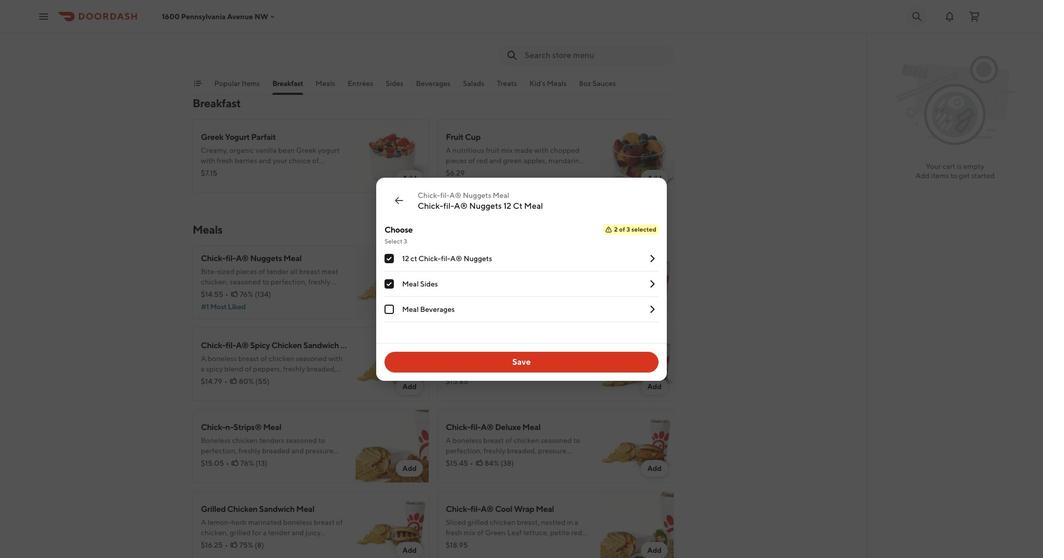 Task type: describe. For each thing, give the bounding box(es) containing it.
breaded inside boneless chicken tenders seasoned to perfection, freshly breaded and pressure cooked in 100% refined peanut oil.
[[507, 30, 535, 38]]

nuggets inside choose group
[[464, 255, 492, 263]]

(55)
[[255, 378, 270, 386]]

peanut inside 'chick-n-strips® meal boneless chicken tenders seasoned to perfection, freshly breaded and pressure cooked in 100% refined peanut oil.'
[[280, 458, 303, 466]]

0 horizontal spatial sides
[[386, 79, 404, 88]]

chick-fil-a® sandwich meal a boneless breast of chicken seasoned to perfection, freshly breaded, pressure cooked in 100% refined peanut oil.
[[446, 254, 580, 297]]

$14.39
[[446, 291, 468, 299]]

spicy chicken sandwich deluxe meal
[[446, 341, 582, 351]]

cool
[[495, 505, 513, 515]]

back image
[[393, 194, 405, 207]]

0 vertical spatial greek
[[201, 132, 223, 142]]

save
[[512, 357, 531, 367]]

deluxe for rightmost chick-fil-a® deluxe meal image
[[495, 423, 521, 433]]

seasoned inside 'chick-n-strips® meal boneless chicken tenders seasoned to perfection, freshly breaded and pressure cooked in 100% refined peanut oil.'
[[286, 437, 317, 445]]

chick-fil-a® nuggets meal chick-fil-a® nuggets 12 ct meal
[[418, 191, 543, 211]]

refined inside chick-fil-a® sandwich meal a boneless breast of chicken seasoned to perfection, freshly breaded, pressure cooked in 100% refined peanut oil.
[[499, 289, 523, 297]]

0 vertical spatial beverages
[[416, 79, 451, 88]]

vanilla
[[256, 146, 277, 155]]

$14.55 •
[[201, 291, 228, 299]]

chicken for spicy chicken sandwich deluxe meal
[[467, 341, 498, 351]]

a
[[446, 268, 451, 276]]

breaded,
[[507, 278, 537, 287]]

1600 pennsylvania avenue nw button
[[162, 12, 277, 21]]

perfection, inside 'chick-n-strips® meal boneless chicken tenders seasoned to perfection, freshly breaded and pressure cooked in 100% refined peanut oil.'
[[201, 447, 237, 456]]

1 horizontal spatial breakfast
[[272, 79, 303, 88]]

chick-n-strips® meal boneless chicken tenders seasoned to perfection, freshly breaded and pressure cooked in 100% refined peanut oil.
[[201, 423, 333, 466]]

0 horizontal spatial breakfast
[[193, 97, 241, 110]]

meal inside chick-fil-a® sandwich meal a boneless breast of chicken seasoned to perfection, freshly breaded, pressure cooked in 100% refined peanut oil.
[[532, 254, 550, 264]]

freshly inside chick-fil-a® sandwich meal a boneless breast of chicken seasoned to perfection, freshly breaded, pressure cooked in 100% refined peanut oil.
[[484, 278, 506, 287]]

cart
[[943, 162, 956, 171]]

#1 most liked
[[201, 303, 246, 311]]

choice
[[289, 157, 311, 165]]

meals button
[[316, 78, 335, 95]]

notification bell image
[[944, 10, 956, 23]]

perfection, inside chick-fil-a® sandwich meal a boneless breast of chicken seasoned to perfection, freshly breaded, pressure cooked in 100% refined peanut oil.
[[446, 278, 482, 287]]

fruit
[[446, 132, 464, 142]]

add for chick-fil-a® spicy chicken sandwich meal
[[402, 383, 417, 391]]

and inside boneless chicken tenders seasoned to perfection, freshly breaded and pressure cooked in 100% refined peanut oil.
[[536, 30, 549, 38]]

your
[[926, 162, 941, 171]]

• for chick-fil-a® nuggets meal
[[225, 291, 228, 299]]

$16.25 •
[[201, 542, 228, 550]]

oil. inside chick-fil-a® sandwich meal a boneless breast of chicken seasoned to perfection, freshly breaded, pressure cooked in 100% refined peanut oil.
[[549, 289, 559, 297]]

popular items
[[214, 79, 260, 88]]

get
[[959, 172, 970, 180]]

fruit cup
[[446, 132, 481, 142]]

entrées
[[348, 79, 373, 88]]

chicken inside 'chick-n-strips® meal boneless chicken tenders seasoned to perfection, freshly breaded and pressure cooked in 100% refined peanut oil.'
[[232, 437, 258, 445]]

100% inside 'chick-n-strips® meal boneless chicken tenders seasoned to perfection, freshly breaded and pressure cooked in 100% refined peanut oil.'
[[234, 458, 253, 466]]

nw
[[255, 12, 268, 21]]

meal sides
[[402, 280, 438, 288]]

pressure inside chick-fil-a® sandwich meal a boneless breast of chicken seasoned to perfection, freshly breaded, pressure cooked in 100% refined peanut oil.
[[538, 278, 566, 287]]

dialog containing chick-fil-a® nuggets 12 ct meal
[[376, 178, 667, 381]]

100% inside chick-fil-a® sandwich meal a boneless breast of chicken seasoned to perfection, freshly breaded, pressure cooked in 100% refined peanut oil.
[[479, 289, 498, 297]]

seasoned inside chick-fil-a® sandwich meal a boneless breast of chicken seasoned to perfection, freshly breaded, pressure cooked in 100% refined peanut oil.
[[541, 268, 572, 276]]

yogurt
[[318, 146, 340, 155]]

(85)
[[501, 291, 515, 299]]

strips®
[[233, 423, 262, 433]]

$14.39 •
[[446, 291, 473, 299]]

add for spicy chicken sandwich deluxe meal
[[647, 383, 662, 391]]

1 horizontal spatial greek
[[296, 146, 317, 155]]

meals inside button
[[547, 79, 567, 88]]

of inside chick-fil-a® sandwich meal a boneless breast of chicken seasoned to perfection, freshly breaded, pressure cooked in 100% refined peanut oil.
[[505, 268, 512, 276]]

to inside your cart is empty add items to get started
[[951, 172, 958, 180]]

save button
[[385, 352, 659, 373]]

• for chick-fil-a® spicy chicken sandwich meal
[[224, 378, 227, 386]]

boneless inside boneless chicken tenders seasoned to perfection, freshly breaded and pressure cooked in 100% refined peanut oil.
[[446, 20, 476, 28]]

chick- inside choose group
[[419, 255, 441, 263]]

to inside chick-fil-a® sandwich meal a boneless breast of chicken seasoned to perfection, freshly breaded, pressure cooked in 100% refined peanut oil.
[[573, 268, 580, 276]]

organic
[[230, 146, 254, 155]]

seasoned inside boneless chicken tenders seasoned to perfection, freshly breaded and pressure cooked in 100% refined peanut oil.
[[531, 20, 562, 28]]

2 spicy from the left
[[446, 341, 466, 351]]

items
[[931, 172, 949, 180]]

#3 most liked
[[446, 303, 492, 311]]

greek yogurt parfait image
[[356, 119, 429, 193]]

oil. inside boneless chicken tenders seasoned to perfection, freshly breaded and pressure cooked in 100% refined peanut oil.
[[549, 40, 559, 49]]

breaded inside 'chick-n-strips® meal boneless chicken tenders seasoned to perfection, freshly breaded and pressure cooked in 100% refined peanut oil.'
[[262, 447, 290, 456]]

avenue
[[227, 12, 253, 21]]

most for chick-fil-a® sandwich meal
[[456, 303, 473, 311]]

add button for spicy chicken sandwich deluxe meal
[[641, 379, 668, 395]]

chick- inside chick-fil-a® sandwich meal a boneless breast of chicken seasoned to perfection, freshly breaded, pressure cooked in 100% refined peanut oil.
[[446, 254, 471, 264]]

chicken inside boneless chicken tenders seasoned to perfection, freshly breaded and pressure cooked in 100% refined peanut oil.
[[477, 20, 503, 28]]

grilled chicken sandwich meal image
[[356, 492, 429, 559]]

add button for chick-fil-a® nuggets meal
[[396, 297, 423, 313]]

chick-fil-a® nuggets meal
[[201, 254, 302, 264]]

ct
[[411, 255, 417, 263]]

peanut inside chick-fil-a® sandwich meal a boneless breast of chicken seasoned to perfection, freshly breaded, pressure cooked in 100% refined peanut oil.
[[525, 289, 548, 297]]

of inside greek yogurt parfait creamy, organic vanilla bean greek yogurt with fresh berries and your choice of toppings.
[[312, 157, 319, 165]]

in inside boneless chicken tenders seasoned to perfection, freshly breaded and pressure cooked in 100% refined peanut oil.
[[472, 40, 478, 49]]

bean
[[278, 146, 295, 155]]

started
[[971, 172, 995, 180]]

$18.95
[[446, 542, 468, 550]]

#3
[[446, 303, 455, 311]]

kid's meals
[[530, 79, 567, 88]]

freshly inside 'chick-n-strips® meal boneless chicken tenders seasoned to perfection, freshly breaded and pressure cooked in 100% refined peanut oil.'
[[239, 447, 261, 456]]

with
[[201, 157, 215, 165]]

75% (8)
[[239, 542, 264, 550]]

kid's meals button
[[530, 78, 567, 95]]

peanut inside boneless chicken tenders seasoned to perfection, freshly breaded and pressure cooked in 100% refined peanut oil.
[[525, 40, 548, 49]]

salads button
[[463, 78, 484, 95]]

1600
[[162, 12, 180, 21]]

• for chick-fil-a® sandwich meal
[[470, 291, 473, 299]]

(38)
[[501, 460, 514, 468]]

2 of 3 selected
[[614, 226, 657, 233]]

your cart is empty add items to get started
[[916, 162, 995, 180]]

spicy chicken sandwich deluxe meal image
[[601, 328, 674, 402]]

0 horizontal spatial meals
[[193, 223, 223, 237]]

refined inside boneless chicken tenders seasoned to perfection, freshly breaded and pressure cooked in 100% refined peanut oil.
[[499, 40, 523, 49]]

sauces
[[593, 79, 616, 88]]

pennsylvania
[[181, 12, 226, 21]]

1 horizontal spatial 76% (13)
[[485, 43, 512, 51]]

beverages button
[[416, 78, 451, 95]]

chick-fil-a® cool wrap meal
[[446, 505, 554, 515]]

meal inside 'chick-n-strips® meal boneless chicken tenders seasoned to perfection, freshly breaded and pressure cooked in 100% refined peanut oil.'
[[263, 423, 281, 433]]

choose select 3
[[385, 225, 413, 245]]

chick-fil-a® spicy chicken sandwich meal
[[201, 341, 359, 351]]

pressure inside 'chick-n-strips® meal boneless chicken tenders seasoned to perfection, freshly breaded and pressure cooked in 100% refined peanut oil.'
[[305, 447, 333, 456]]

yogurt
[[225, 132, 250, 142]]

liked for chick-fil-a® sandwich meal
[[474, 303, 492, 311]]

$14.79
[[201, 378, 222, 386]]

12 inside the chick-fil-a® nuggets meal chick-fil-a® nuggets 12 ct meal
[[504, 201, 511, 211]]

boneless chicken tenders seasoned to perfection, freshly breaded and pressure cooked in 100% refined peanut oil.
[[446, 20, 578, 49]]

0 vertical spatial 76%
[[485, 43, 499, 51]]

• for grilled chicken sandwich meal
[[225, 542, 228, 550]]

in inside chick-fil-a® sandwich meal a boneless breast of chicken seasoned to perfection, freshly breaded, pressure cooked in 100% refined peanut oil.
[[472, 289, 478, 297]]

75%
[[239, 542, 253, 550]]

12 ct chick-fil-a® nuggets
[[402, 255, 492, 263]]

2
[[614, 226, 618, 233]]

a® inside chick-fil-a® sandwich meal a boneless breast of chicken seasoned to perfection, freshly breaded, pressure cooked in 100% refined peanut oil.
[[481, 254, 494, 264]]

grilled chicken sandwich meal
[[201, 505, 314, 515]]

1 vertical spatial 76% (13)
[[240, 460, 267, 468]]

fil- inside chick-fil-a® sandwich meal a boneless breast of chicken seasoned to perfection, freshly breaded, pressure cooked in 100% refined peanut oil.
[[471, 254, 481, 264]]

creamy,
[[201, 146, 228, 155]]

add for chick-fil-a® cool wrap meal
[[647, 547, 662, 555]]

fil- inside choose group
[[441, 255, 450, 263]]

items
[[242, 79, 260, 88]]

80% (85)
[[484, 291, 515, 299]]

and for strips®
[[291, 447, 304, 456]]

add button for chick-n-strips® meal
[[396, 461, 423, 478]]

deluxe for chick-fil-a® deluxe meal image to the top
[[250, 6, 276, 16]]

$15.05 •
[[201, 460, 229, 468]]

popular
[[214, 79, 240, 88]]

chick-fil-a® deluxe meal for rightmost chick-fil-a® deluxe meal image
[[446, 423, 541, 433]]

$15.45
[[446, 460, 468, 468]]

chick-n-strips® meal image for boneless chicken tenders seasoned to perfection, freshly breaded and pressure cooked in 100% refined peanut oil.
[[601, 0, 674, 66]]

cooked inside 'chick-n-strips® meal boneless chicken tenders seasoned to perfection, freshly breaded and pressure cooked in 100% refined peanut oil.'
[[201, 458, 225, 466]]



Task type: locate. For each thing, give the bounding box(es) containing it.
84%
[[485, 460, 499, 468]]

1 vertical spatial pressure
[[538, 278, 566, 287]]

add button for chick-fil-a® deluxe meal
[[641, 461, 668, 478]]

most for chick-fil-a® nuggets meal
[[210, 303, 227, 311]]

2 vertical spatial freshly
[[239, 447, 261, 456]]

0 vertical spatial peanut
[[525, 40, 548, 49]]

toppings.
[[201, 167, 231, 175]]

0 vertical spatial 100%
[[479, 40, 498, 49]]

chick-fil-a® nuggets meal image
[[356, 246, 429, 320]]

selected
[[631, 226, 657, 233]]

pressure inside boneless chicken tenders seasoned to perfection, freshly breaded and pressure cooked in 100% refined peanut oil.
[[550, 30, 578, 38]]

1 horizontal spatial breaded
[[507, 30, 535, 38]]

add button for grilled chicken sandwich meal
[[396, 543, 423, 559]]

chicken
[[271, 341, 302, 351], [467, 341, 498, 351], [227, 505, 258, 515]]

refined up the treats
[[499, 40, 523, 49]]

sides inside choose group
[[420, 280, 438, 288]]

3 right "2"
[[627, 226, 630, 233]]

0 vertical spatial 12
[[504, 201, 511, 211]]

add for chick-fil-a® deluxe meal
[[647, 465, 662, 473]]

is
[[957, 162, 962, 171]]

1 vertical spatial deluxe
[[536, 341, 562, 351]]

80%
[[484, 291, 499, 299], [239, 378, 254, 386]]

0 vertical spatial tenders
[[504, 20, 529, 28]]

add for fruit cup
[[647, 174, 662, 183]]

1 vertical spatial chicken
[[514, 268, 539, 276]]

12 ct Chick-fil-A® Nuggets checkbox
[[385, 254, 394, 263]]

beverages inside choose group
[[420, 305, 455, 314]]

boneless
[[453, 268, 482, 276]]

refined down breaded,
[[499, 289, 523, 297]]

$15.85
[[446, 378, 468, 386]]

2 horizontal spatial chicken
[[467, 341, 498, 351]]

1 vertical spatial 12
[[402, 255, 409, 263]]

$14.55
[[201, 291, 223, 299]]

1 horizontal spatial and
[[291, 447, 304, 456]]

sandwich inside chick-fil-a® sandwich meal a boneless breast of chicken seasoned to perfection, freshly breaded, pressure cooked in 100% refined peanut oil.
[[495, 254, 531, 264]]

add for chick-n-strips® meal
[[402, 465, 417, 473]]

greek yogurt parfait creamy, organic vanilla bean greek yogurt with fresh berries and your choice of toppings.
[[201, 132, 340, 175]]

• for chick-n-strips® meal
[[226, 460, 229, 468]]

76% right the $15.05 •
[[240, 460, 254, 468]]

2 vertical spatial chicken
[[232, 437, 258, 445]]

80% left '(85)' at the bottom left
[[484, 291, 499, 299]]

breakfast down popular
[[193, 97, 241, 110]]

meal beverages
[[402, 305, 455, 314]]

nuggets up boneless
[[464, 255, 492, 263]]

refined inside 'chick-n-strips® meal boneless chicken tenders seasoned to perfection, freshly breaded and pressure cooked in 100% refined peanut oil.'
[[255, 458, 278, 466]]

1 horizontal spatial sides
[[420, 280, 438, 288]]

8oz
[[579, 79, 591, 88]]

add button for fruit cup
[[641, 170, 668, 187]]

0 vertical spatial boneless
[[446, 20, 476, 28]]

0 vertical spatial freshly
[[484, 30, 506, 38]]

2 liked from the left
[[474, 303, 492, 311]]

76% up the treats
[[485, 43, 499, 51]]

nuggets up (134)
[[250, 254, 282, 264]]

add
[[916, 172, 930, 180], [402, 174, 417, 183], [647, 174, 662, 183], [402, 301, 417, 309], [647, 301, 662, 309], [402, 383, 417, 391], [647, 383, 662, 391], [402, 465, 417, 473], [647, 465, 662, 473], [402, 547, 417, 555], [647, 547, 662, 555]]

1 horizontal spatial tenders
[[504, 20, 529, 28]]

spicy up $15.85
[[446, 341, 466, 351]]

2 horizontal spatial meals
[[547, 79, 567, 88]]

1600 pennsylvania avenue nw
[[162, 12, 268, 21]]

most down $14.39 •
[[456, 303, 473, 311]]

sides right entrées
[[386, 79, 404, 88]]

freshly up the treats
[[484, 30, 506, 38]]

0 horizontal spatial greek
[[201, 132, 223, 142]]

of right "2"
[[619, 226, 625, 233]]

76% (13) up the treats
[[485, 43, 512, 51]]

meal
[[277, 6, 296, 16], [493, 191, 509, 200], [524, 201, 543, 211], [283, 254, 302, 264], [532, 254, 550, 264], [402, 280, 419, 288], [402, 305, 419, 314], [340, 341, 359, 351], [564, 341, 582, 351], [263, 423, 281, 433], [522, 423, 541, 433], [296, 505, 314, 515], [536, 505, 554, 515]]

chick-fil-a® sandwich meal image
[[601, 246, 674, 320]]

3 inside choose select 3
[[404, 237, 407, 245]]

chick- inside 'chick-n-strips® meal boneless chicken tenders seasoned to perfection, freshly breaded and pressure cooked in 100% refined peanut oil.'
[[201, 423, 225, 433]]

80% left (55)
[[239, 378, 254, 386]]

2 vertical spatial in
[[227, 458, 233, 466]]

breaded
[[507, 30, 535, 38], [262, 447, 290, 456]]

Item Search search field
[[525, 50, 666, 61]]

76% for chick-fil-a® nuggets meal
[[240, 291, 253, 299]]

in right $15.05 on the left
[[227, 458, 233, 466]]

80% (55)
[[239, 378, 270, 386]]

0 vertical spatial oil.
[[549, 40, 559, 49]]

0 items, open order cart image
[[969, 10, 981, 23]]

chick-
[[201, 6, 226, 16], [418, 191, 440, 200], [418, 201, 444, 211], [201, 254, 226, 264], [446, 254, 471, 264], [419, 255, 441, 263], [201, 341, 226, 351], [201, 423, 225, 433], [446, 423, 471, 433], [446, 505, 471, 515]]

2 horizontal spatial chicken
[[514, 268, 539, 276]]

0 vertical spatial (13)
[[500, 43, 512, 51]]

1 vertical spatial breaded
[[262, 447, 290, 456]]

and inside greek yogurt parfait creamy, organic vanilla bean greek yogurt with fresh berries and your choice of toppings.
[[259, 157, 271, 165]]

2 horizontal spatial and
[[536, 30, 549, 38]]

to
[[563, 20, 570, 28], [951, 172, 958, 180], [573, 268, 580, 276], [318, 437, 325, 445]]

add button for chick-fil-a® sandwich meal
[[641, 297, 668, 313]]

2 vertical spatial peanut
[[280, 458, 303, 466]]

#1
[[201, 303, 209, 311]]

Meal Beverages checkbox
[[385, 305, 394, 314]]

0 horizontal spatial chick-n-strips® meal image
[[356, 410, 429, 484]]

0 vertical spatial deluxe
[[250, 6, 276, 16]]

(13) up the treats
[[500, 43, 512, 51]]

1 horizontal spatial meals
[[316, 79, 335, 88]]

tenders inside boneless chicken tenders seasoned to perfection, freshly breaded and pressure cooked in 100% refined peanut oil.
[[504, 20, 529, 28]]

greek up creamy,
[[201, 132, 223, 142]]

0 vertical spatial 76% (13)
[[485, 43, 512, 51]]

cooked inside chick-fil-a® sandwich meal a boneless breast of chicken seasoned to perfection, freshly breaded, pressure cooked in 100% refined peanut oil.
[[446, 289, 470, 297]]

liked for chick-fil-a® nuggets meal
[[228, 303, 246, 311]]

sandwich
[[495, 254, 531, 264], [303, 341, 339, 351], [499, 341, 535, 351], [259, 505, 295, 515]]

1 vertical spatial breakfast
[[193, 97, 241, 110]]

perfection, up salads
[[446, 30, 482, 38]]

0 vertical spatial breakfast
[[272, 79, 303, 88]]

0 vertical spatial pressure
[[550, 30, 578, 38]]

a®
[[236, 6, 249, 16], [450, 191, 461, 200], [454, 201, 468, 211], [236, 254, 249, 264], [481, 254, 494, 264], [450, 255, 462, 263], [236, 341, 249, 351], [481, 423, 494, 433], [481, 505, 494, 515]]

76% (13) down the strips®
[[240, 460, 267, 468]]

1 vertical spatial in
[[472, 289, 478, 297]]

1 vertical spatial tenders
[[259, 437, 284, 445]]

liked
[[228, 303, 246, 311], [474, 303, 492, 311]]

3 for 2
[[627, 226, 630, 233]]

perfection,
[[446, 30, 482, 38], [446, 278, 482, 287], [201, 447, 237, 456]]

Meal Sides checkbox
[[385, 279, 394, 289]]

1 vertical spatial greek
[[296, 146, 317, 155]]

oil.
[[549, 40, 559, 49], [549, 289, 559, 297], [305, 458, 314, 466]]

chicken for grilled chicken sandwich meal
[[227, 505, 258, 515]]

0 vertical spatial refined
[[499, 40, 523, 49]]

1 vertical spatial chick-n-strips® meal image
[[356, 410, 429, 484]]

0 vertical spatial 3
[[627, 226, 630, 233]]

1 vertical spatial sides
[[420, 280, 438, 288]]

100% up salads
[[479, 40, 498, 49]]

parfait
[[251, 132, 276, 142]]

12 inside choose group
[[402, 255, 409, 263]]

(13) down the strips®
[[255, 460, 267, 468]]

a® inside choose group
[[450, 255, 462, 263]]

1 vertical spatial oil.
[[549, 289, 559, 297]]

•
[[225, 291, 228, 299], [470, 291, 473, 299], [224, 378, 227, 386], [226, 460, 229, 468], [470, 460, 473, 468], [225, 542, 228, 550]]

2 vertical spatial cooked
[[201, 458, 225, 466]]

tenders
[[504, 20, 529, 28], [259, 437, 284, 445]]

add button for chick-fil-a® spicy chicken sandwich meal
[[396, 379, 423, 395]]

add for chick-fil-a® nuggets meal
[[402, 301, 417, 309]]

refined down the strips®
[[255, 458, 278, 466]]

0 vertical spatial breaded
[[507, 30, 535, 38]]

2 vertical spatial 100%
[[234, 458, 253, 466]]

76% (134)
[[240, 291, 271, 299]]

$6.29
[[446, 169, 465, 178]]

beverages down $14.39
[[420, 305, 455, 314]]

1 horizontal spatial of
[[505, 268, 512, 276]]

• right the $15.45
[[470, 460, 473, 468]]

0 vertical spatial chicken
[[477, 20, 503, 28]]

0 horizontal spatial 80%
[[239, 378, 254, 386]]

0 vertical spatial cooked
[[446, 40, 470, 49]]

2 horizontal spatial of
[[619, 226, 625, 233]]

nuggets left ct
[[469, 201, 502, 211]]

(8)
[[255, 542, 264, 550]]

in inside 'chick-n-strips® meal boneless chicken tenders seasoned to perfection, freshly breaded and pressure cooked in 100% refined peanut oil.'
[[227, 458, 233, 466]]

1 horizontal spatial chick-fil-a® deluxe meal image
[[601, 410, 674, 484]]

n-
[[225, 423, 233, 433]]

1 vertical spatial and
[[259, 157, 271, 165]]

in up salads
[[472, 40, 478, 49]]

chick-fil-a® deluxe meal
[[201, 6, 296, 16], [446, 423, 541, 433]]

add for greek yogurt parfait
[[402, 174, 417, 183]]

empty
[[963, 162, 985, 171]]

chick-fil-a® deluxe meal image
[[356, 0, 429, 66], [601, 410, 674, 484]]

1 horizontal spatial most
[[456, 303, 473, 311]]

and for parfait
[[259, 157, 271, 165]]

0 horizontal spatial 3
[[404, 237, 407, 245]]

3 right select
[[404, 237, 407, 245]]

0 horizontal spatial most
[[210, 303, 227, 311]]

8oz sauces
[[579, 79, 616, 88]]

1 vertical spatial 80%
[[239, 378, 254, 386]]

1 liked from the left
[[228, 303, 246, 311]]

• right $15.05 on the left
[[226, 460, 229, 468]]

perfection, inside boneless chicken tenders seasoned to perfection, freshly breaded and pressure cooked in 100% refined peanut oil.
[[446, 30, 482, 38]]

your
[[273, 157, 287, 165]]

fruit cup image
[[601, 119, 674, 193]]

cooked up grilled
[[201, 458, 225, 466]]

refined
[[499, 40, 523, 49], [499, 289, 523, 297], [255, 458, 278, 466]]

chick-fil-a® spicy chicken sandwich meal image
[[356, 328, 429, 402]]

nuggets
[[463, 191, 491, 200], [469, 201, 502, 211], [250, 254, 282, 264], [464, 255, 492, 263]]

2 vertical spatial seasoned
[[286, 437, 317, 445]]

most down $14.55 •
[[210, 303, 227, 311]]

liked down 76% (134)
[[228, 303, 246, 311]]

• up #3 most liked
[[470, 291, 473, 299]]

breakfast right the items
[[272, 79, 303, 88]]

cooked
[[446, 40, 470, 49], [446, 289, 470, 297], [201, 458, 225, 466]]

sides up 'meal beverages'
[[420, 280, 438, 288]]

0 horizontal spatial chick-fil-a® deluxe meal image
[[356, 0, 429, 66]]

$7.15
[[201, 169, 217, 178]]

0 horizontal spatial chicken
[[232, 437, 258, 445]]

chicken inside chick-fil-a® sandwich meal a boneless breast of chicken seasoned to perfection, freshly breaded, pressure cooked in 100% refined peanut oil.
[[514, 268, 539, 276]]

0 horizontal spatial and
[[259, 157, 271, 165]]

choose
[[385, 225, 413, 235]]

add inside your cart is empty add items to get started
[[916, 172, 930, 180]]

0 vertical spatial chick-n-strips® meal image
[[601, 0, 674, 66]]

0 horizontal spatial deluxe
[[250, 6, 276, 16]]

$15.45 •
[[446, 460, 473, 468]]

cooked up salads
[[446, 40, 470, 49]]

add for grilled chicken sandwich meal
[[402, 547, 417, 555]]

treats button
[[497, 78, 517, 95]]

boneless inside 'chick-n-strips® meal boneless chicken tenders seasoned to perfection, freshly breaded and pressure cooked in 100% refined peanut oil.'
[[201, 437, 231, 445]]

100% inside boneless chicken tenders seasoned to perfection, freshly breaded and pressure cooked in 100% refined peanut oil.
[[479, 40, 498, 49]]

of inside choose group
[[619, 226, 625, 233]]

greek up choice
[[296, 146, 317, 155]]

ct
[[513, 201, 523, 211]]

sides
[[386, 79, 404, 88], [420, 280, 438, 288]]

0 vertical spatial chick-fil-a® deluxe meal image
[[356, 0, 429, 66]]

of
[[312, 157, 319, 165], [619, 226, 625, 233], [505, 268, 512, 276]]

cup
[[465, 132, 481, 142]]

1 horizontal spatial (13)
[[500, 43, 512, 51]]

perfection, up the $15.05 •
[[201, 447, 237, 456]]

1 vertical spatial 3
[[404, 237, 407, 245]]

80% for chick-fil-a® spicy chicken sandwich meal
[[239, 378, 254, 386]]

1 horizontal spatial chicken
[[477, 20, 503, 28]]

choose group
[[385, 224, 659, 323]]

deluxe for spicy chicken sandwich deluxe meal image
[[536, 341, 562, 351]]

0 vertical spatial seasoned
[[531, 20, 562, 28]]

1 vertical spatial cooked
[[446, 289, 470, 297]]

• right $16.25
[[225, 542, 228, 550]]

0 horizontal spatial liked
[[228, 303, 246, 311]]

• for chick-fil-a® deluxe meal
[[470, 460, 473, 468]]

0 vertical spatial of
[[312, 157, 319, 165]]

nuggets down $6.29
[[463, 191, 491, 200]]

2 vertical spatial and
[[291, 447, 304, 456]]

1 horizontal spatial spicy
[[446, 341, 466, 351]]

beverages
[[416, 79, 451, 88], [420, 305, 455, 314]]

add button for chick-fil-a® cool wrap meal
[[641, 543, 668, 559]]

select
[[385, 237, 402, 245]]

0 horizontal spatial 12
[[402, 255, 409, 263]]

• up #1 most liked
[[225, 291, 228, 299]]

1 horizontal spatial chick-n-strips® meal image
[[601, 0, 674, 66]]

in up #3 most liked
[[472, 289, 478, 297]]

1 vertical spatial chick-fil-a® deluxe meal
[[446, 423, 541, 433]]

0 horizontal spatial breaded
[[262, 447, 290, 456]]

and
[[536, 30, 549, 38], [259, 157, 271, 165], [291, 447, 304, 456]]

3
[[627, 226, 630, 233], [404, 237, 407, 245]]

berries
[[235, 157, 257, 165]]

chick-n-strips® meal image for chick-n-strips® meal
[[356, 410, 429, 484]]

deluxe
[[250, 6, 276, 16], [536, 341, 562, 351], [495, 423, 521, 433]]

2 most from the left
[[456, 303, 473, 311]]

1 vertical spatial boneless
[[201, 437, 231, 445]]

chick-fil-a® cool wrap meal image
[[601, 492, 674, 559]]

greek
[[201, 132, 223, 142], [296, 146, 317, 155]]

8oz sauces button
[[579, 78, 616, 95]]

3 for choose
[[404, 237, 407, 245]]

1 spicy from the left
[[250, 341, 270, 351]]

$16.25
[[201, 542, 223, 550]]

and inside 'chick-n-strips® meal boneless chicken tenders seasoned to perfection, freshly breaded and pressure cooked in 100% refined peanut oil.'
[[291, 447, 304, 456]]

1 vertical spatial beverages
[[420, 305, 455, 314]]

100% right the $15.05 •
[[234, 458, 253, 466]]

1 horizontal spatial chick-fil-a® deluxe meal
[[446, 423, 541, 433]]

grilled
[[201, 505, 226, 515]]

open menu image
[[37, 10, 50, 23]]

kid's
[[530, 79, 546, 88]]

0 vertical spatial 80%
[[484, 291, 499, 299]]

chick-fil-a® deluxe meal for chick-fil-a® deluxe meal image to the top
[[201, 6, 296, 16]]

breast
[[483, 268, 504, 276]]

add button for greek yogurt parfait
[[396, 170, 423, 187]]

freshly down the strips®
[[239, 447, 261, 456]]

1 vertical spatial (13)
[[255, 460, 267, 468]]

chicken
[[477, 20, 503, 28], [514, 268, 539, 276], [232, 437, 258, 445]]

oil. inside 'chick-n-strips® meal boneless chicken tenders seasoned to perfection, freshly breaded and pressure cooked in 100% refined peanut oil.'
[[305, 458, 314, 466]]

1 horizontal spatial 3
[[627, 226, 630, 233]]

in
[[472, 40, 478, 49], [472, 289, 478, 297], [227, 458, 233, 466]]

wrap
[[514, 505, 534, 515]]

0 horizontal spatial 76% (13)
[[240, 460, 267, 468]]

to inside 'chick-n-strips® meal boneless chicken tenders seasoned to perfection, freshly breaded and pressure cooked in 100% refined peanut oil.'
[[318, 437, 325, 445]]

80% for chick-fil-a® sandwich meal
[[484, 291, 499, 299]]

0 horizontal spatial chicken
[[227, 505, 258, 515]]

$14.79 •
[[201, 378, 227, 386]]

spicy up (55)
[[250, 341, 270, 351]]

perfection, down boneless
[[446, 278, 482, 287]]

dialog
[[376, 178, 667, 381]]

chick-n-strips® meal image
[[601, 0, 674, 66], [356, 410, 429, 484]]

add for chick-fil-a® sandwich meal
[[647, 301, 662, 309]]

fil-
[[226, 6, 236, 16], [440, 191, 450, 200], [444, 201, 454, 211], [226, 254, 236, 264], [471, 254, 481, 264], [441, 255, 450, 263], [226, 341, 236, 351], [471, 423, 481, 433], [471, 505, 481, 515]]

cooked up '#3'
[[446, 289, 470, 297]]

beverages right sides button
[[416, 79, 451, 88]]

to inside boneless chicken tenders seasoned to perfection, freshly breaded and pressure cooked in 100% refined peanut oil.
[[563, 20, 570, 28]]

liked down 80% (85)
[[474, 303, 492, 311]]

0 horizontal spatial of
[[312, 157, 319, 165]]

76% left (134)
[[240, 291, 253, 299]]

cooked inside boneless chicken tenders seasoned to perfection, freshly breaded and pressure cooked in 100% refined peanut oil.
[[446, 40, 470, 49]]

1 most from the left
[[210, 303, 227, 311]]

of right choice
[[312, 157, 319, 165]]

popular items button
[[214, 78, 260, 95]]

2 vertical spatial perfection,
[[201, 447, 237, 456]]

1 vertical spatial perfection,
[[446, 278, 482, 287]]

100%
[[479, 40, 498, 49], [479, 289, 498, 297], [234, 458, 253, 466]]

freshly inside boneless chicken tenders seasoned to perfection, freshly breaded and pressure cooked in 100% refined peanut oil.
[[484, 30, 506, 38]]

76% for chick-n-strips® meal
[[240, 460, 254, 468]]

2 vertical spatial 76%
[[240, 460, 254, 468]]

• right $14.79
[[224, 378, 227, 386]]

2 vertical spatial of
[[505, 268, 512, 276]]

of right breast
[[505, 268, 512, 276]]

tenders inside 'chick-n-strips® meal boneless chicken tenders seasoned to perfection, freshly breaded and pressure cooked in 100% refined peanut oil.'
[[259, 437, 284, 445]]

0 vertical spatial in
[[472, 40, 478, 49]]

0 vertical spatial sides
[[386, 79, 404, 88]]

84% (38)
[[485, 460, 514, 468]]

freshly down breast
[[484, 278, 506, 287]]

entrées button
[[348, 78, 373, 95]]

pressure
[[550, 30, 578, 38], [538, 278, 566, 287], [305, 447, 333, 456]]

0 horizontal spatial spicy
[[250, 341, 270, 351]]

salads
[[463, 79, 484, 88]]

100% left '(85)' at the bottom left
[[479, 289, 498, 297]]

0 horizontal spatial (13)
[[255, 460, 267, 468]]

1 horizontal spatial chicken
[[271, 341, 302, 351]]



Task type: vqa. For each thing, say whether or not it's contained in the screenshot.


